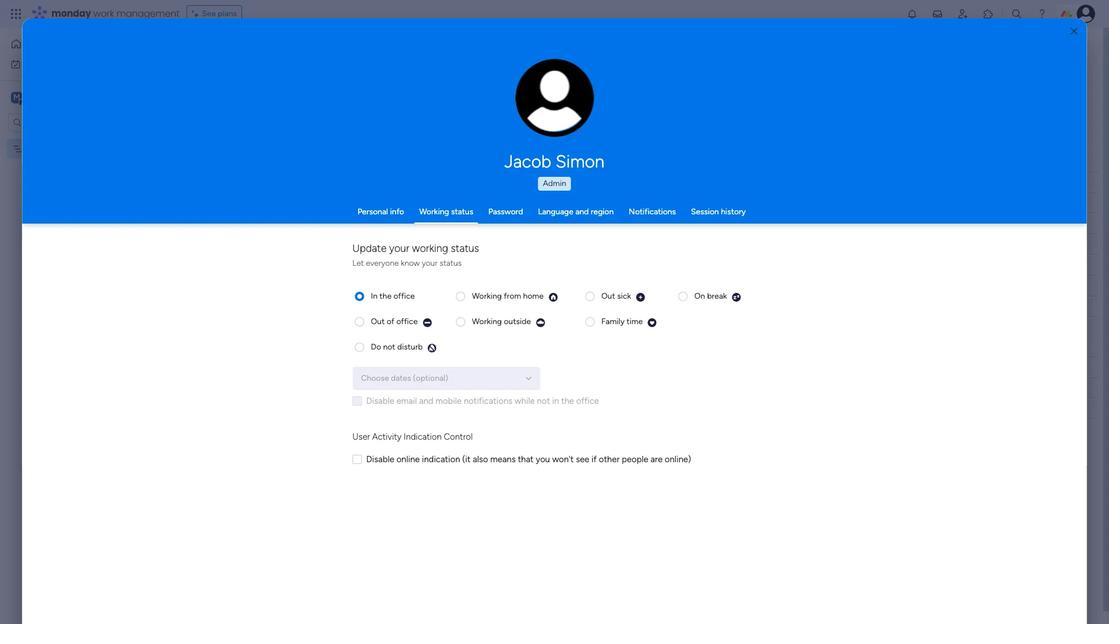Task type: vqa. For each thing, say whether or not it's contained in the screenshot.
an
no



Task type: describe. For each thing, give the bounding box(es) containing it.
17
[[585, 219, 592, 228]]

preview image for working outside
[[536, 318, 546, 327]]

search everything image
[[1011, 8, 1023, 20]]

working outside
[[472, 316, 531, 326]]

select product image
[[10, 8, 22, 20]]

invite members image
[[958, 8, 969, 20]]

notifications
[[629, 207, 676, 217]]

1 horizontal spatial not
[[537, 396, 550, 406]]

status
[[488, 362, 512, 372]]

session history
[[691, 207, 746, 217]]

family time
[[602, 316, 643, 326]]

simon
[[556, 151, 605, 172]]

password link
[[489, 207, 523, 217]]

personal info
[[358, 207, 404, 217]]

user activity indication control
[[353, 432, 473, 442]]

session
[[691, 207, 719, 217]]

profile
[[558, 104, 580, 113]]

working on it
[[476, 218, 524, 228]]

m button
[[8, 88, 115, 107]]

nov
[[569, 219, 583, 228]]

help image
[[1037, 8, 1048, 20]]

won't
[[552, 454, 574, 464]]

see for see more
[[527, 64, 541, 73]]

1
[[247, 219, 250, 229]]

home
[[523, 291, 544, 301]]

on
[[695, 291, 705, 301]]

see plans
[[202, 9, 237, 18]]

indication
[[422, 454, 460, 464]]

2 vertical spatial status
[[440, 258, 462, 268]]

dates
[[391, 373, 411, 383]]

choose
[[361, 373, 389, 383]]

jacob simon button
[[396, 151, 714, 172]]

0 vertical spatial and
[[385, 64, 398, 74]]

2 vertical spatial your
[[422, 258, 438, 268]]

also
[[473, 454, 488, 464]]

owners,
[[307, 64, 335, 74]]

preview image for family time
[[648, 318, 658, 327]]

see for see plans
[[202, 9, 216, 18]]

due
[[562, 177, 577, 187]]

update
[[353, 242, 387, 255]]

project.
[[251, 64, 279, 74]]

project
[[218, 219, 245, 229]]

control
[[444, 432, 473, 442]]

(optional)
[[413, 373, 448, 383]]

if
[[592, 454, 597, 464]]

language and region
[[538, 207, 614, 217]]

in the office
[[371, 291, 415, 301]]

Owner field
[[418, 361, 448, 374]]

Due date field
[[559, 176, 598, 189]]

you
[[536, 454, 550, 464]]

disable for disable email and mobile notifications while not in the office
[[366, 396, 395, 406]]

working for working from home
[[472, 291, 502, 301]]

home
[[27, 39, 49, 49]]

working for working status
[[419, 207, 449, 217]]

update your working status let everyone know your status
[[353, 242, 479, 268]]

monday work management
[[51, 7, 180, 20]]

mobile
[[436, 396, 462, 406]]

track
[[420, 64, 438, 74]]

admin
[[543, 179, 567, 188]]

change
[[531, 104, 557, 113]]

my
[[25, 59, 37, 68]]

personal
[[358, 207, 388, 217]]

type
[[222, 64, 239, 74]]

apps image
[[983, 8, 995, 20]]

out for out of office
[[371, 316, 385, 326]]

working status
[[419, 207, 474, 217]]

inbox image
[[932, 8, 944, 20]]

working from home
[[472, 291, 544, 301]]

monday
[[51, 7, 91, 20]]

notifications image
[[907, 8, 918, 20]]

keep
[[400, 64, 418, 74]]

workspace image
[[11, 91, 23, 104]]

working for working on it
[[476, 218, 506, 228]]

0 vertical spatial the
[[380, 291, 392, 301]]

1 vertical spatial status
[[451, 242, 479, 255]]

0 vertical spatial status
[[451, 207, 474, 217]]

1 horizontal spatial of
[[387, 316, 395, 326]]

1 vertical spatial the
[[561, 396, 574, 406]]

nov 17
[[569, 219, 592, 228]]

close image
[[1071, 27, 1078, 36]]

notifications link
[[629, 207, 676, 217]]

do
[[371, 342, 381, 352]]

user
[[353, 432, 370, 442]]

my work
[[25, 59, 56, 68]]

from
[[504, 291, 521, 301]]

working status link
[[419, 207, 474, 217]]

see more
[[527, 64, 562, 73]]

jacob simon image
[[1077, 5, 1096, 23]]

timelines
[[350, 64, 383, 74]]

info
[[390, 207, 404, 217]]



Task type: locate. For each thing, give the bounding box(es) containing it.
out sick
[[602, 291, 631, 301]]

2 horizontal spatial preview image
[[549, 292, 558, 302]]

(it
[[462, 454, 471, 464]]

0 horizontal spatial not
[[383, 342, 396, 352]]

preview image for working from home
[[549, 292, 558, 302]]

Status field
[[485, 361, 515, 374]]

2 horizontal spatial and
[[576, 207, 589, 217]]

more
[[543, 64, 562, 73]]

0 vertical spatial preview image
[[549, 292, 558, 302]]

working up working
[[419, 207, 449, 217]]

0 vertical spatial your
[[474, 64, 490, 74]]

out up do
[[371, 316, 385, 326]]

change profile picture
[[531, 104, 580, 123]]

working down password link on the left top
[[476, 218, 506, 228]]

online
[[397, 454, 420, 464]]

work right my on the left top of page
[[39, 59, 56, 68]]

0 vertical spatial office
[[394, 291, 415, 301]]

where
[[449, 64, 472, 74]]

list box
[[0, 136, 147, 314]]

email
[[397, 396, 417, 406]]

working for working outside
[[472, 316, 502, 326]]

2 vertical spatial and
[[419, 396, 434, 406]]

started
[[494, 198, 521, 208]]

choose dates (optional)
[[361, 373, 448, 383]]

and left keep
[[385, 64, 398, 74]]

0 horizontal spatial of
[[241, 64, 249, 74]]

manage
[[177, 64, 206, 74]]

2 vertical spatial office
[[576, 396, 599, 406]]

2 horizontal spatial of
[[440, 64, 447, 74]]

office
[[394, 291, 415, 301], [397, 316, 418, 326], [576, 396, 599, 406]]

preview image up disturb
[[422, 318, 432, 327]]

disable down 'choose'
[[366, 396, 395, 406]]

it
[[519, 218, 524, 228]]

work right monday
[[93, 7, 114, 20]]

working
[[419, 207, 449, 217], [476, 218, 506, 228], [472, 291, 502, 301], [472, 316, 502, 326]]

plans
[[218, 9, 237, 18]]

see inside "link"
[[527, 64, 541, 73]]

and
[[385, 64, 398, 74], [576, 207, 589, 217], [419, 396, 434, 406]]

notifications
[[464, 396, 513, 406]]

family
[[602, 316, 625, 326]]

0 vertical spatial work
[[93, 7, 114, 20]]

stands.
[[520, 64, 546, 74]]

in
[[552, 396, 559, 406]]

1 horizontal spatial your
[[422, 258, 438, 268]]

work for my
[[39, 59, 56, 68]]

jacob simon
[[505, 151, 605, 172]]

status
[[451, 207, 474, 217], [451, 242, 479, 255], [440, 258, 462, 268]]

disable email and mobile notifications while not in the office
[[366, 396, 599, 406]]

not started
[[478, 198, 521, 208]]

and right email
[[419, 396, 434, 406]]

break
[[707, 291, 727, 301]]

1 horizontal spatial the
[[561, 396, 574, 406]]

project
[[492, 64, 518, 74]]

1 vertical spatial see
[[527, 64, 541, 73]]

disable for disable online indication (it also means that you won't see if other people are online)
[[366, 454, 395, 464]]

not
[[478, 198, 492, 208]]

0 horizontal spatial the
[[380, 291, 392, 301]]

personal info link
[[358, 207, 404, 217]]

0 horizontal spatial and
[[385, 64, 398, 74]]

preview image
[[549, 292, 558, 302], [536, 318, 546, 327], [428, 343, 437, 353]]

0 vertical spatial see
[[202, 9, 216, 18]]

do not disturb
[[371, 342, 423, 352]]

0 vertical spatial out
[[602, 291, 615, 301]]

preview image for out sick
[[636, 292, 646, 302]]

language
[[538, 207, 574, 217]]

see left plans
[[202, 9, 216, 18]]

region
[[591, 207, 614, 217]]

0 vertical spatial not
[[383, 342, 396, 352]]

due date
[[562, 177, 595, 187]]

1 horizontal spatial and
[[419, 396, 434, 406]]

0 horizontal spatial work
[[39, 59, 56, 68]]

2 disable from the top
[[366, 454, 395, 464]]

2 vertical spatial preview image
[[428, 343, 437, 353]]

preview image up 'owner'
[[428, 343, 437, 353]]

disable down activity
[[366, 454, 395, 464]]

activity
[[372, 432, 402, 442]]

not left in
[[537, 396, 550, 406]]

disturb
[[398, 342, 423, 352]]

people
[[622, 454, 649, 464]]

0 vertical spatial disable
[[366, 396, 395, 406]]

see plans button
[[186, 5, 242, 23]]

of down in the office
[[387, 316, 395, 326]]

1 horizontal spatial work
[[93, 7, 114, 20]]

work for monday
[[93, 7, 114, 20]]

see left more on the top of the page
[[527, 64, 541, 73]]

your
[[474, 64, 490, 74], [389, 242, 410, 255], [422, 258, 438, 268]]

1 vertical spatial and
[[576, 207, 589, 217]]

working left outside
[[472, 316, 502, 326]]

1 vertical spatial preview image
[[536, 318, 546, 327]]

0 horizontal spatial out
[[371, 316, 385, 326]]

project 1
[[218, 219, 250, 229]]

status left "not"
[[451, 207, 474, 217]]

password
[[489, 207, 523, 217]]

your right where
[[474, 64, 490, 74]]

preview image right outside
[[536, 318, 546, 327]]

working
[[412, 242, 448, 255]]

home button
[[7, 35, 124, 53]]

set
[[337, 64, 348, 74]]

preview image right home
[[549, 292, 558, 302]]

out
[[602, 291, 615, 301], [371, 316, 385, 326]]

preview image right time
[[648, 318, 658, 327]]

history
[[721, 207, 746, 217]]

preview image for out of office
[[422, 318, 432, 327]]

1 horizontal spatial preview image
[[536, 318, 546, 327]]

your down working
[[422, 258, 438, 268]]

preview image right sick
[[636, 292, 646, 302]]

1 vertical spatial disable
[[366, 454, 395, 464]]

out left sick
[[602, 291, 615, 301]]

out for out sick
[[602, 291, 615, 301]]

preview image for do not disturb
[[428, 343, 437, 353]]

1 horizontal spatial see
[[527, 64, 541, 73]]

0 horizontal spatial see
[[202, 9, 216, 18]]

1 horizontal spatial out
[[602, 291, 615, 301]]

the
[[380, 291, 392, 301], [561, 396, 574, 406]]

work inside button
[[39, 59, 56, 68]]

means
[[490, 454, 516, 464]]

your up know
[[389, 242, 410, 255]]

of right track
[[440, 64, 447, 74]]

preview image for on break
[[732, 292, 742, 302]]

office for in the office
[[394, 291, 415, 301]]

0 horizontal spatial your
[[389, 242, 410, 255]]

office up out of office
[[394, 291, 415, 301]]

status right working
[[451, 242, 479, 255]]

collapse board header image
[[1074, 86, 1084, 95]]

1 vertical spatial not
[[537, 396, 550, 406]]

not right do
[[383, 342, 396, 352]]

see inside button
[[202, 9, 216, 18]]

and up the nov 17
[[576, 207, 589, 217]]

preview image right break
[[732, 292, 742, 302]]

1 vertical spatial your
[[389, 242, 410, 255]]

of right type
[[241, 64, 249, 74]]

everyone
[[366, 258, 399, 268]]

other
[[599, 454, 620, 464]]

that
[[518, 454, 534, 464]]

sick
[[617, 291, 631, 301]]

1 disable from the top
[[366, 396, 395, 406]]

on break
[[695, 291, 727, 301]]

status down working
[[440, 258, 462, 268]]

not
[[383, 342, 396, 352], [537, 396, 550, 406]]

1 vertical spatial work
[[39, 59, 56, 68]]

let
[[353, 258, 364, 268]]

owner
[[420, 362, 445, 372]]

outside
[[504, 316, 531, 326]]

my work button
[[7, 55, 124, 73]]

0 horizontal spatial preview image
[[428, 343, 437, 353]]

1 vertical spatial office
[[397, 316, 418, 326]]

time
[[627, 316, 643, 326]]

column information image
[[523, 363, 532, 372]]

option
[[0, 138, 147, 140]]

jacob
[[505, 151, 552, 172]]

working left from
[[472, 291, 502, 301]]

office up disturb
[[397, 316, 418, 326]]

assign
[[281, 64, 305, 74]]

are
[[651, 454, 663, 464]]

office for out of office
[[397, 316, 418, 326]]

2 horizontal spatial your
[[474, 64, 490, 74]]

change profile picture button
[[516, 59, 594, 138]]

language and region link
[[538, 207, 614, 217]]

preview image
[[636, 292, 646, 302], [732, 292, 742, 302], [422, 318, 432, 327], [648, 318, 658, 327]]

management
[[117, 7, 180, 20]]

in
[[371, 291, 378, 301]]

out of office
[[371, 316, 418, 326]]

session history link
[[691, 207, 746, 217]]

office right in
[[576, 396, 599, 406]]

on
[[507, 218, 517, 228]]

picture
[[543, 114, 567, 123]]

any
[[208, 64, 220, 74]]

1 vertical spatial out
[[371, 316, 385, 326]]



